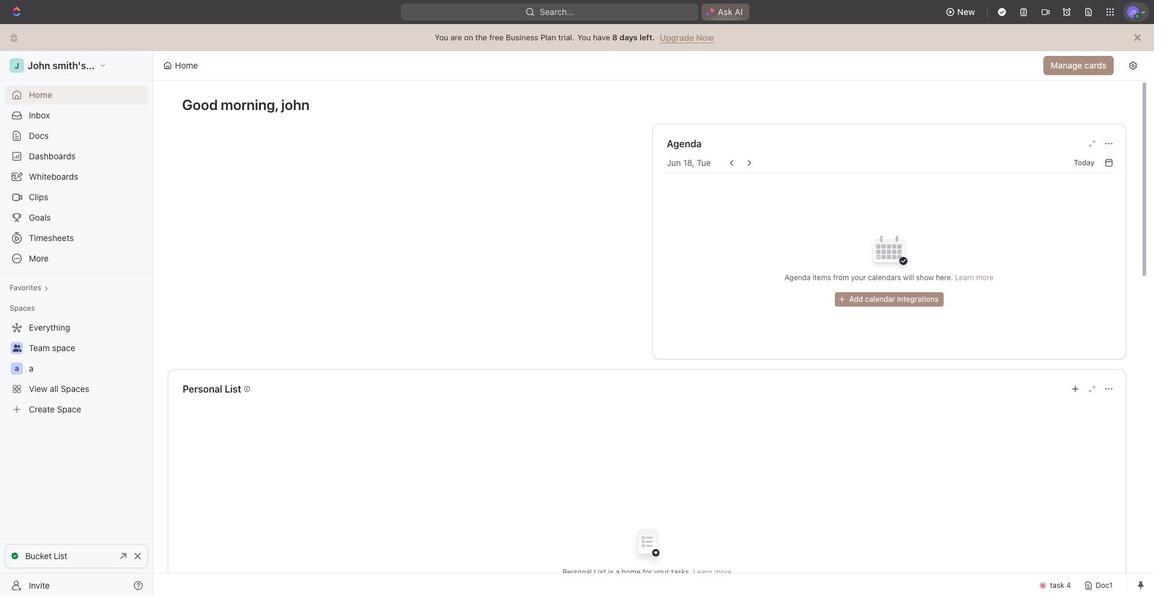 Task type: describe. For each thing, give the bounding box(es) containing it.
john smith's workspace, , element
[[10, 58, 24, 73]]

sidebar navigation
[[0, 51, 156, 597]]

user group image
[[12, 344, 21, 352]]



Task type: vqa. For each thing, say whether or not it's contained in the screenshot.
Sharing & Permissions
no



Task type: locate. For each thing, give the bounding box(es) containing it.
a, , element
[[11, 363, 23, 375]]

tree inside 'sidebar' navigation
[[5, 318, 148, 419]]

tree
[[5, 318, 148, 419]]



